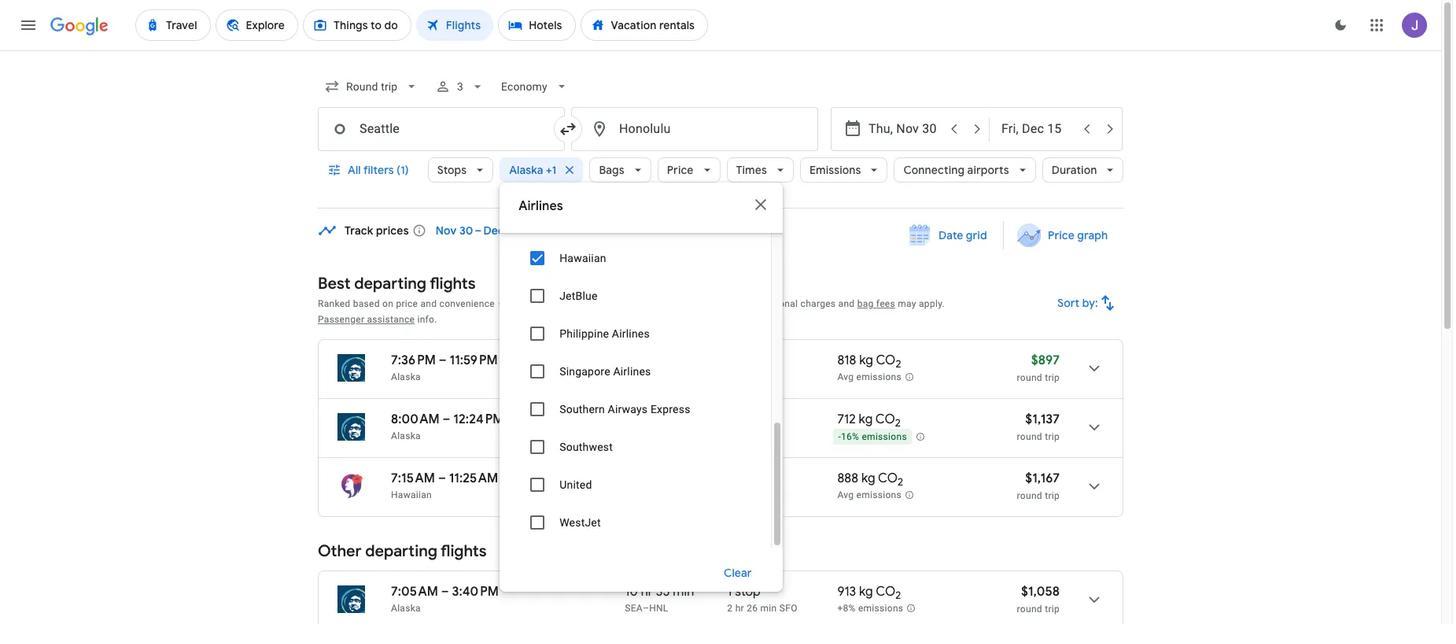 Task type: vqa. For each thing, say whether or not it's contained in the screenshot.
SELECT
no



Task type: describe. For each thing, give the bounding box(es) containing it.
convenience
[[440, 298, 495, 309]]

singapore
[[560, 365, 611, 378]]

7:15 am – 11:25 am hawaiian
[[391, 471, 498, 501]]

trip for $1,058
[[1045, 604, 1060, 615]]

on
[[383, 298, 394, 309]]

nonstop flight. element for 712
[[727, 412, 776, 430]]

– inside 6 hr 23 min sea – hnl
[[643, 371, 649, 382]]

hr for 24
[[635, 412, 647, 427]]

philippine airlines
[[560, 327, 650, 340]]

total duration 6 hr 23 min. element
[[625, 353, 727, 371]]

913 kg co 2
[[838, 584, 901, 602]]

round for $1,137
[[1017, 431, 1043, 442]]

bag
[[858, 298, 874, 309]]

alaska for 3:40 pm
[[391, 603, 421, 614]]

$1,167 round trip
[[1017, 471, 1060, 501]]

alaska for 12:24 pm
[[391, 431, 421, 442]]

hr for 23
[[635, 353, 647, 368]]

bags button
[[590, 151, 651, 189]]

3 nonstop from the top
[[727, 471, 776, 486]]

3 inside prices include required taxes + fees for 3 passengers. optional charges and bag fees may apply. passenger assistance
[[697, 298, 702, 309]]

leaves seattle-tacoma international airport at 7:05 am on thursday, november 30 and arrives at daniel k. inouye international airport at 3:40 pm on thursday, november 30. element
[[391, 584, 499, 600]]

3:40 pm
[[452, 584, 499, 600]]

1137 US dollars text field
[[1026, 412, 1060, 427]]

16%
[[841, 431, 860, 442]]

26
[[747, 603, 758, 614]]

other departing flights
[[318, 541, 487, 561]]

date grid
[[939, 228, 988, 242]]

913
[[838, 584, 856, 600]]

all filters (1) button
[[318, 151, 422, 189]]

for
[[681, 298, 694, 309]]

departing for best
[[354, 274, 427, 294]]

$1,167
[[1026, 471, 1060, 486]]

6 hr 24 min
[[625, 412, 689, 427]]

24
[[650, 412, 664, 427]]

$1,058
[[1021, 584, 1060, 600]]

818 kg co 2
[[838, 353, 902, 371]]

897 US dollars text field
[[1032, 353, 1060, 368]]

prices include required taxes + fees for 3 passengers. optional charges and bag fees may apply. passenger assistance
[[318, 298, 945, 325]]

taxes
[[625, 298, 649, 309]]

avg for 818
[[838, 372, 854, 383]]

1167 US dollars text field
[[1026, 471, 1060, 486]]

888
[[838, 471, 859, 486]]

30 – dec
[[460, 224, 505, 238]]

total duration 6 hr 24 min. element
[[625, 412, 727, 430]]

1
[[727, 584, 732, 600]]

kg for 818
[[860, 353, 874, 368]]

-16% emissions
[[838, 431, 907, 442]]

stop
[[735, 584, 761, 600]]

(1)
[[397, 163, 409, 177]]

co for 712
[[876, 412, 895, 427]]

712
[[838, 412, 856, 427]]

712 kg co 2
[[838, 412, 901, 430]]

southern airways express
[[560, 403, 691, 416]]

avg emissions for 888
[[838, 490, 902, 501]]

leaves seattle-tacoma international airport at 7:36 pm on thursday, november 30 and arrives at daniel k. inouye international airport at 11:59 pm on thursday, november 30. element
[[391, 353, 498, 368]]

3 inside popup button
[[457, 80, 464, 93]]

hr inside 1 stop 2 hr 26 min sfo
[[736, 603, 744, 614]]

departing for other
[[365, 541, 437, 561]]

optional
[[761, 298, 798, 309]]

none search field containing airlines
[[318, 0, 1124, 592]]

all
[[348, 163, 361, 177]]

avg emissions for 818
[[838, 372, 902, 383]]

flight details. leaves seattle-tacoma international airport at 7:15 am on thursday, november 30 and arrives at daniel k. inouye international airport at 11:25 am on thursday, november 30. image
[[1076, 467, 1114, 505]]

Departure time: 8:00 AM. text field
[[391, 412, 440, 427]]

7:05 am
[[391, 584, 438, 600]]

818
[[838, 353, 857, 368]]

trip for $1,167
[[1045, 490, 1060, 501]]

flight details. leaves seattle-tacoma international airport at 7:05 am on thursday, november 30 and arrives at daniel k. inouye international airport at 3:40 pm on thursday, november 30. image
[[1076, 581, 1114, 619]]

united
[[560, 479, 592, 491]]

bag fees button
[[858, 298, 896, 309]]

1 stop flight. element
[[727, 584, 761, 602]]

2 fees from the left
[[877, 298, 896, 309]]

learn more about tracked prices image
[[412, 224, 426, 238]]

flight details. leaves seattle-tacoma international airport at 8:00 am on thursday, november 30 and arrives at daniel k. inouye international airport at 12:24 pm on thursday, november 30. image
[[1076, 408, 1114, 446]]

kg for 712
[[859, 412, 873, 427]]

change appearance image
[[1322, 6, 1360, 44]]

Departure time: 7:15 AM. text field
[[391, 471, 435, 486]]

2 inside 1 stop 2 hr 26 min sfo
[[727, 603, 733, 614]]

sea for 6
[[625, 371, 643, 382]]

graph
[[1078, 228, 1108, 242]]

emissions for 913
[[859, 603, 904, 614]]

Departure text field
[[869, 108, 941, 150]]

apply.
[[919, 298, 945, 309]]

2 for 712
[[895, 416, 901, 430]]

sort
[[1058, 296, 1080, 310]]

avg for 888
[[838, 490, 854, 501]]

trip for $897
[[1045, 372, 1060, 383]]

date grid button
[[898, 221, 1000, 249]]

flights for other departing flights
[[441, 541, 487, 561]]

airports
[[968, 163, 1010, 177]]

11:59 pm
[[450, 353, 498, 368]]

hawaiian inside 7:15 am – 11:25 am hawaiian
[[391, 490, 432, 501]]

filters
[[364, 163, 394, 177]]

track
[[345, 224, 373, 238]]

10 hr 35 min sea – hnl
[[625, 584, 694, 614]]

passenger assistance button
[[318, 314, 415, 325]]

10
[[625, 584, 638, 600]]

Arrival time: 11:25 AM. text field
[[449, 471, 498, 486]]

bags
[[599, 163, 625, 177]]

Arrival time: 3:40 PM. text field
[[452, 584, 499, 600]]

singapore airlines
[[560, 365, 651, 378]]

nonstop flight. element for 818
[[727, 353, 776, 371]]

11:25 am
[[449, 471, 498, 486]]

best departing flights
[[318, 274, 476, 294]]

1 stop 2 hr 26 min sfo
[[727, 584, 798, 614]]

times
[[736, 163, 767, 177]]

6 for 6 hr 23 min sea – hnl
[[625, 353, 632, 368]]

0 vertical spatial airlines
[[519, 198, 563, 214]]

stops
[[437, 163, 467, 177]]

$1,058 round trip
[[1017, 584, 1060, 615]]

all filters (1)
[[348, 163, 409, 177]]

prices
[[522, 298, 549, 309]]

may
[[898, 298, 917, 309]]

layover (1 of 1) is a 2 hr 26 min layover at san francisco international airport in san francisco. element
[[727, 602, 830, 615]]

nonstop for 818
[[727, 353, 776, 368]]

alaska +1 button
[[500, 151, 584, 189]]



Task type: locate. For each thing, give the bounding box(es) containing it.
3 button
[[429, 68, 492, 105]]

round inside $1,137 round trip
[[1017, 431, 1043, 442]]

min right 24
[[667, 412, 689, 427]]

ranked
[[318, 298, 351, 309]]

+1
[[546, 163, 557, 177]]

hnl for 23
[[649, 371, 669, 382]]

airlines up airways
[[613, 365, 651, 378]]

3 round from the top
[[1017, 490, 1043, 501]]

0 vertical spatial departing
[[354, 274, 427, 294]]

alaska down 7:36 pm
[[391, 371, 421, 382]]

learn more about ranking image
[[498, 297, 512, 311]]

None field
[[318, 72, 426, 101], [495, 72, 576, 101], [318, 72, 426, 101], [495, 72, 576, 101]]

0 vertical spatial nonstop flight. element
[[727, 353, 776, 371]]

2 for 888
[[898, 476, 904, 489]]

min for 6 hr 24 min
[[667, 412, 689, 427]]

track prices
[[345, 224, 409, 238]]

sort by:
[[1058, 296, 1099, 310]]

price for price
[[667, 163, 694, 177]]

close dialog image
[[752, 195, 771, 214]]

southern airways express only image
[[691, 390, 753, 428]]

kg right 888
[[862, 471, 876, 486]]

co up -16% emissions
[[876, 412, 895, 427]]

6 left 24
[[625, 412, 632, 427]]

+8%
[[838, 603, 856, 614]]

sea up airways
[[625, 371, 643, 382]]

min right 26
[[761, 603, 777, 614]]

$897 round trip
[[1017, 353, 1060, 383]]

clear button
[[705, 554, 771, 592]]

southern
[[560, 403, 605, 416]]

0 vertical spatial price
[[667, 163, 694, 177]]

trip down $897
[[1045, 372, 1060, 383]]

sea inside the 10 hr 35 min sea – hnl
[[625, 603, 643, 614]]

2 sea from the top
[[625, 603, 643, 614]]

round down '1137 us dollars' text box
[[1017, 431, 1043, 442]]

2 inside 712 kg co 2
[[895, 416, 901, 430]]

leaves seattle-tacoma international airport at 8:00 am on thursday, november 30 and arrives at daniel k. inouye international airport at 12:24 pm on thursday, november 30. element
[[391, 412, 504, 427]]

nov 30 – dec 15
[[436, 224, 519, 238]]

round inside $1,058 round trip
[[1017, 604, 1043, 615]]

trip down $1,058 "text box"
[[1045, 604, 1060, 615]]

0 vertical spatial 6
[[625, 353, 632, 368]]

avg emissions
[[838, 372, 902, 383], [838, 490, 902, 501]]

kg for 913
[[859, 584, 873, 600]]

hr left 23
[[635, 353, 647, 368]]

flights up the convenience
[[430, 274, 476, 294]]

1 vertical spatial hawaiian
[[391, 490, 432, 501]]

8:00 am – 12:24 pm alaska
[[391, 412, 504, 442]]

35
[[656, 584, 670, 600]]

round inside $1,167 round trip
[[1017, 490, 1043, 501]]

1 horizontal spatial 3
[[697, 298, 702, 309]]

hr inside 6 hr 23 min sea – hnl
[[635, 353, 647, 368]]

price
[[667, 163, 694, 177], [1048, 228, 1075, 242]]

1 hnl from the top
[[649, 371, 669, 382]]

8:00 am
[[391, 412, 440, 427]]

co inside 913 kg co 2
[[876, 584, 896, 600]]

0 vertical spatial hnl
[[649, 371, 669, 382]]

price inside price graph button
[[1048, 228, 1075, 242]]

alaska down the 7:05 am
[[391, 603, 421, 614]]

2 for 818
[[896, 357, 902, 371]]

min right '35'
[[673, 584, 694, 600]]

by:
[[1083, 296, 1099, 310]]

1 and from the left
[[421, 298, 437, 309]]

2 up -16% emissions
[[895, 416, 901, 430]]

2 trip from the top
[[1045, 431, 1060, 442]]

hnl inside 6 hr 23 min sea – hnl
[[649, 371, 669, 382]]

co right 818
[[876, 353, 896, 368]]

connecting
[[904, 163, 965, 177]]

price inside price popup button
[[667, 163, 694, 177]]

3 trip from the top
[[1045, 490, 1060, 501]]

min right 23
[[667, 353, 688, 368]]

15
[[507, 224, 519, 238]]

price button
[[658, 151, 721, 189]]

round down $1,058 "text box"
[[1017, 604, 1043, 615]]

round inside $897 round trip
[[1017, 372, 1043, 383]]

trip down '1137 us dollars' text box
[[1045, 431, 1060, 442]]

price right bags "popup button"
[[667, 163, 694, 177]]

alaska inside 7:36 pm – 11:59 pm alaska
[[391, 371, 421, 382]]

round down $1,167 at the right of the page
[[1017, 490, 1043, 501]]

2
[[896, 357, 902, 371], [895, 416, 901, 430], [898, 476, 904, 489], [896, 589, 901, 602], [727, 603, 733, 614]]

2 up '+8% emissions'
[[896, 589, 901, 602]]

– inside "8:00 am – 12:24 pm alaska"
[[443, 412, 451, 427]]

0 horizontal spatial hawaiian
[[391, 490, 432, 501]]

trip inside $1,058 round trip
[[1045, 604, 1060, 615]]

hnl for 35
[[649, 603, 669, 614]]

6 for 6 hr 24 min
[[625, 412, 632, 427]]

Arrival time: 12:24 PM. text field
[[454, 412, 504, 427]]

min for 6 hr 23 min sea – hnl
[[667, 353, 688, 368]]

southwest
[[560, 441, 613, 453]]

passengers.
[[705, 298, 759, 309]]

trip down $1,167 at the right of the page
[[1045, 490, 1060, 501]]

2 vertical spatial nonstop flight. element
[[727, 471, 776, 489]]

connecting airports button
[[894, 151, 1036, 189]]

ranked based on price and convenience
[[318, 298, 495, 309]]

and right price
[[421, 298, 437, 309]]

2 down 1
[[727, 603, 733, 614]]

connecting airports
[[904, 163, 1010, 177]]

6
[[625, 353, 632, 368], [625, 412, 632, 427]]

– right 7:36 pm
[[439, 353, 447, 368]]

– inside 7:36 pm – 11:59 pm alaska
[[439, 353, 447, 368]]

1 vertical spatial flights
[[441, 541, 487, 561]]

hawaiian down departure time: 7:15 am. text box
[[391, 490, 432, 501]]

7:36 pm – 11:59 pm alaska
[[391, 353, 498, 382]]

emissions down 712 kg co 2
[[862, 431, 907, 442]]

and left 'bag'
[[839, 298, 855, 309]]

7:15 am
[[391, 471, 435, 486]]

– inside 7:15 am – 11:25 am hawaiian
[[438, 471, 446, 486]]

hr inside the 10 hr 35 min sea – hnl
[[641, 584, 653, 600]]

nov
[[436, 224, 457, 238]]

hnl down '35'
[[649, 603, 669, 614]]

$1,137 round trip
[[1017, 412, 1060, 442]]

best
[[318, 274, 351, 294]]

main content
[[318, 221, 1124, 624]]

2 nonstop flight. element from the top
[[727, 412, 776, 430]]

2 for 913
[[896, 589, 901, 602]]

2 and from the left
[[839, 298, 855, 309]]

emissions for 888
[[857, 490, 902, 501]]

fees right 'bag'
[[877, 298, 896, 309]]

1 vertical spatial 6
[[625, 412, 632, 427]]

2 inside 818 kg co 2
[[896, 357, 902, 371]]

2 inside 913 kg co 2
[[896, 589, 901, 602]]

3
[[457, 80, 464, 93], [697, 298, 702, 309]]

hr right the 10
[[641, 584, 653, 600]]

airways
[[608, 403, 648, 416]]

airlines down alaska +1 popup button
[[519, 198, 563, 214]]

alaska inside "8:00 am – 12:24 pm alaska"
[[391, 431, 421, 442]]

1 nonstop from the top
[[727, 353, 776, 368]]

hr left 24
[[635, 412, 647, 427]]

2 nonstop from the top
[[727, 412, 776, 427]]

stops button
[[428, 151, 494, 189]]

6 inside 6 hr 23 min sea – hnl
[[625, 353, 632, 368]]

swap origin and destination. image
[[559, 120, 578, 139]]

flights for best departing flights
[[430, 274, 476, 294]]

round
[[1017, 372, 1043, 383], [1017, 431, 1043, 442], [1017, 490, 1043, 501], [1017, 604, 1043, 615]]

kg inside 913 kg co 2
[[859, 584, 873, 600]]

7:05 am – 3:40 pm alaska
[[391, 584, 499, 614]]

2 hnl from the top
[[649, 603, 669, 614]]

$1,137
[[1026, 412, 1060, 427]]

– right 8:00 am "text field"
[[443, 412, 451, 427]]

3 nonstop flight. element from the top
[[727, 471, 776, 489]]

0 vertical spatial flights
[[430, 274, 476, 294]]

4 trip from the top
[[1045, 604, 1060, 615]]

– for 12:24 pm
[[443, 412, 451, 427]]

co for 913
[[876, 584, 896, 600]]

passenger
[[318, 314, 365, 325]]

express
[[651, 403, 691, 416]]

– left the arrival time: 3:40 pm. text field
[[441, 584, 449, 600]]

2 vertical spatial nonstop
[[727, 471, 776, 486]]

0 horizontal spatial fees
[[660, 298, 679, 309]]

None text field
[[318, 107, 565, 151], [571, 107, 819, 151], [318, 107, 565, 151], [571, 107, 819, 151]]

2 vertical spatial airlines
[[613, 365, 651, 378]]

alaska for 11:59 pm
[[391, 371, 421, 382]]

– for 11:59 pm
[[439, 353, 447, 368]]

0 horizontal spatial price
[[667, 163, 694, 177]]

co right 888
[[878, 471, 898, 486]]

avg emissions down the '888 kg co 2'
[[838, 490, 902, 501]]

1 trip from the top
[[1045, 372, 1060, 383]]

0 horizontal spatial and
[[421, 298, 437, 309]]

1 6 from the top
[[625, 353, 632, 368]]

duration button
[[1043, 151, 1124, 189]]

Return text field
[[1002, 108, 1074, 150]]

kg inside the '888 kg co 2'
[[862, 471, 876, 486]]

emissions
[[810, 163, 861, 177]]

– down total duration 10 hr 35 min. element
[[643, 603, 649, 614]]

round down $897
[[1017, 372, 1043, 383]]

avg emissions down 818 kg co 2
[[838, 372, 902, 383]]

min inside 1 stop 2 hr 26 min sfo
[[761, 603, 777, 614]]

duration
[[1052, 163, 1097, 177]]

and inside prices include required taxes + fees for 3 passengers. optional charges and bag fees may apply. passenger assistance
[[839, 298, 855, 309]]

1 vertical spatial nonstop flight. element
[[727, 412, 776, 430]]

0 vertical spatial sea
[[625, 371, 643, 382]]

emissions
[[857, 372, 902, 383], [862, 431, 907, 442], [857, 490, 902, 501], [859, 603, 904, 614]]

0 vertical spatial avg emissions
[[838, 372, 902, 383]]

1 horizontal spatial price
[[1048, 228, 1075, 242]]

nonstop for 712
[[727, 412, 776, 427]]

round for $1,167
[[1017, 490, 1043, 501]]

nonstop flight. element
[[727, 353, 776, 371], [727, 412, 776, 430], [727, 471, 776, 489]]

2 right 888
[[898, 476, 904, 489]]

– right departure time: 7:15 am. text box
[[438, 471, 446, 486]]

sort by: button
[[1052, 284, 1124, 322]]

min for 10 hr 35 min sea – hnl
[[673, 584, 694, 600]]

co for 888
[[878, 471, 898, 486]]

departing
[[354, 274, 427, 294], [365, 541, 437, 561]]

Arrival time: 11:59 PM. text field
[[450, 353, 498, 368]]

total duration 10 hr 35 min. element
[[625, 584, 727, 602]]

6 hr 23 min sea – hnl
[[625, 353, 688, 382]]

0 horizontal spatial 3
[[457, 80, 464, 93]]

1 vertical spatial departing
[[365, 541, 437, 561]]

sea for 10
[[625, 603, 643, 614]]

hr
[[635, 353, 647, 368], [635, 412, 647, 427], [641, 584, 653, 600], [736, 603, 744, 614]]

avg
[[838, 372, 854, 383], [838, 490, 854, 501]]

flights up 3:40 pm
[[441, 541, 487, 561]]

-
[[838, 431, 841, 442]]

1 horizontal spatial fees
[[877, 298, 896, 309]]

0 vertical spatial avg
[[838, 372, 854, 383]]

avg down 818
[[838, 372, 854, 383]]

sea inside 6 hr 23 min sea – hnl
[[625, 371, 643, 382]]

6 left 23
[[625, 353, 632, 368]]

price for price graph
[[1048, 228, 1075, 242]]

leaves seattle-tacoma international airport at 7:15 am on thursday, november 30 and arrives at daniel k. inouye international airport at 11:25 am on thursday, november 30. element
[[391, 471, 498, 486]]

23
[[650, 353, 664, 368]]

emissions down 818 kg co 2
[[857, 372, 902, 383]]

– for 3:40 pm
[[441, 584, 449, 600]]

1 vertical spatial price
[[1048, 228, 1075, 242]]

price left graph
[[1048, 228, 1075, 242]]

flight details. leaves seattle-tacoma international airport at 7:36 pm on thursday, november 30 and arrives at daniel k. inouye international airport at 11:59 pm on thursday, november 30. image
[[1076, 349, 1114, 387]]

alaska inside 7:05 am – 3:40 pm alaska
[[391, 603, 421, 614]]

0 vertical spatial nonstop
[[727, 353, 776, 368]]

departing up on
[[354, 274, 427, 294]]

2 round from the top
[[1017, 431, 1043, 442]]

hnl down 23
[[649, 371, 669, 382]]

1 fees from the left
[[660, 298, 679, 309]]

emissions down 913 kg co 2
[[859, 603, 904, 614]]

kg up -16% emissions
[[859, 412, 873, 427]]

trip inside $897 round trip
[[1045, 372, 1060, 383]]

kg right 818
[[860, 353, 874, 368]]

loading results progress bar
[[0, 50, 1442, 54]]

1 vertical spatial airlines
[[612, 327, 650, 340]]

– inside 7:05 am – 3:40 pm alaska
[[441, 584, 449, 600]]

hawaiian up jetblue
[[560, 252, 607, 264]]

fees right +
[[660, 298, 679, 309]]

Departure time: 7:05 AM. text field
[[391, 584, 438, 600]]

emissions for 818
[[857, 372, 902, 383]]

times button
[[727, 151, 794, 189]]

price graph
[[1048, 228, 1108, 242]]

Departure time: 7:36 PM. text field
[[391, 353, 436, 368]]

1 nonstop flight. element from the top
[[727, 353, 776, 371]]

1 vertical spatial nonstop
[[727, 412, 776, 427]]

airlines for singapore airlines
[[613, 365, 651, 378]]

trip inside $1,167 round trip
[[1045, 490, 1060, 501]]

airlines for philippine airlines
[[612, 327, 650, 340]]

4 round from the top
[[1017, 604, 1043, 615]]

kg
[[860, 353, 874, 368], [859, 412, 873, 427], [862, 471, 876, 486], [859, 584, 873, 600]]

7:36 pm
[[391, 353, 436, 368]]

departing up the 7:05 am
[[365, 541, 437, 561]]

emissions down the '888 kg co 2'
[[857, 490, 902, 501]]

1 vertical spatial 3
[[697, 298, 702, 309]]

min inside 6 hr 23 min sea – hnl
[[667, 353, 688, 368]]

– inside the 10 hr 35 min sea – hnl
[[643, 603, 649, 614]]

2 right 818
[[896, 357, 902, 371]]

alaska inside popup button
[[509, 163, 543, 177]]

co up '+8% emissions'
[[876, 584, 896, 600]]

hr left 26
[[736, 603, 744, 614]]

hnl inside the 10 hr 35 min sea – hnl
[[649, 603, 669, 614]]

2 avg emissions from the top
[[838, 490, 902, 501]]

None search field
[[318, 0, 1124, 592]]

2 inside the '888 kg co 2'
[[898, 476, 904, 489]]

kg inside 818 kg co 2
[[860, 353, 874, 368]]

trip inside $1,137 round trip
[[1045, 431, 1060, 442]]

1 horizontal spatial and
[[839, 298, 855, 309]]

hr for 35
[[641, 584, 653, 600]]

avg down 888
[[838, 490, 854, 501]]

jetblue
[[560, 290, 598, 302]]

price
[[396, 298, 418, 309]]

alaska left +1
[[509, 163, 543, 177]]

kg inside 712 kg co 2
[[859, 412, 873, 427]]

1 avg emissions from the top
[[838, 372, 902, 383]]

alaska +1
[[509, 163, 557, 177]]

alaska down 8:00 am
[[391, 431, 421, 442]]

hawaiian
[[560, 252, 607, 264], [391, 490, 432, 501]]

main content containing best departing flights
[[318, 221, 1124, 624]]

1 vertical spatial avg emissions
[[838, 490, 902, 501]]

co inside the '888 kg co 2'
[[878, 471, 898, 486]]

1 vertical spatial hnl
[[649, 603, 669, 614]]

1 avg from the top
[[838, 372, 854, 383]]

1058 US dollars text field
[[1021, 584, 1060, 600]]

find the best price region
[[318, 221, 1124, 262]]

philippine
[[560, 327, 609, 340]]

round for $1,058
[[1017, 604, 1043, 615]]

trip
[[1045, 372, 1060, 383], [1045, 431, 1060, 442], [1045, 490, 1060, 501], [1045, 604, 1060, 615]]

trip for $1,137
[[1045, 431, 1060, 442]]

– for 11:25 am
[[438, 471, 446, 486]]

grid
[[966, 228, 988, 242]]

1 vertical spatial avg
[[838, 490, 854, 501]]

sea down the 10
[[625, 603, 643, 614]]

airlines down prices include required taxes + fees for 3 passengers. optional charges and bag fees may apply. passenger assistance
[[612, 327, 650, 340]]

clear
[[724, 566, 752, 580]]

date
[[939, 228, 964, 242]]

– down total duration 6 hr 23 min. element
[[643, 371, 649, 382]]

2 avg from the top
[[838, 490, 854, 501]]

+
[[652, 298, 657, 309]]

sea
[[625, 371, 643, 382], [625, 603, 643, 614]]

co for 818
[[876, 353, 896, 368]]

0 vertical spatial hawaiian
[[560, 252, 607, 264]]

min inside the 10 hr 35 min sea – hnl
[[673, 584, 694, 600]]

co inside 818 kg co 2
[[876, 353, 896, 368]]

1 round from the top
[[1017, 372, 1043, 383]]

hawaiian inside 'search box'
[[560, 252, 607, 264]]

kg for 888
[[862, 471, 876, 486]]

1 sea from the top
[[625, 371, 643, 382]]

1 horizontal spatial hawaiian
[[560, 252, 607, 264]]

0 vertical spatial 3
[[457, 80, 464, 93]]

2 6 from the top
[[625, 412, 632, 427]]

round for $897
[[1017, 372, 1043, 383]]

1 vertical spatial sea
[[625, 603, 643, 614]]

based
[[353, 298, 380, 309]]

required
[[586, 298, 623, 309]]

main menu image
[[19, 16, 38, 35]]

kg up '+8% emissions'
[[859, 584, 873, 600]]

co inside 712 kg co 2
[[876, 412, 895, 427]]



